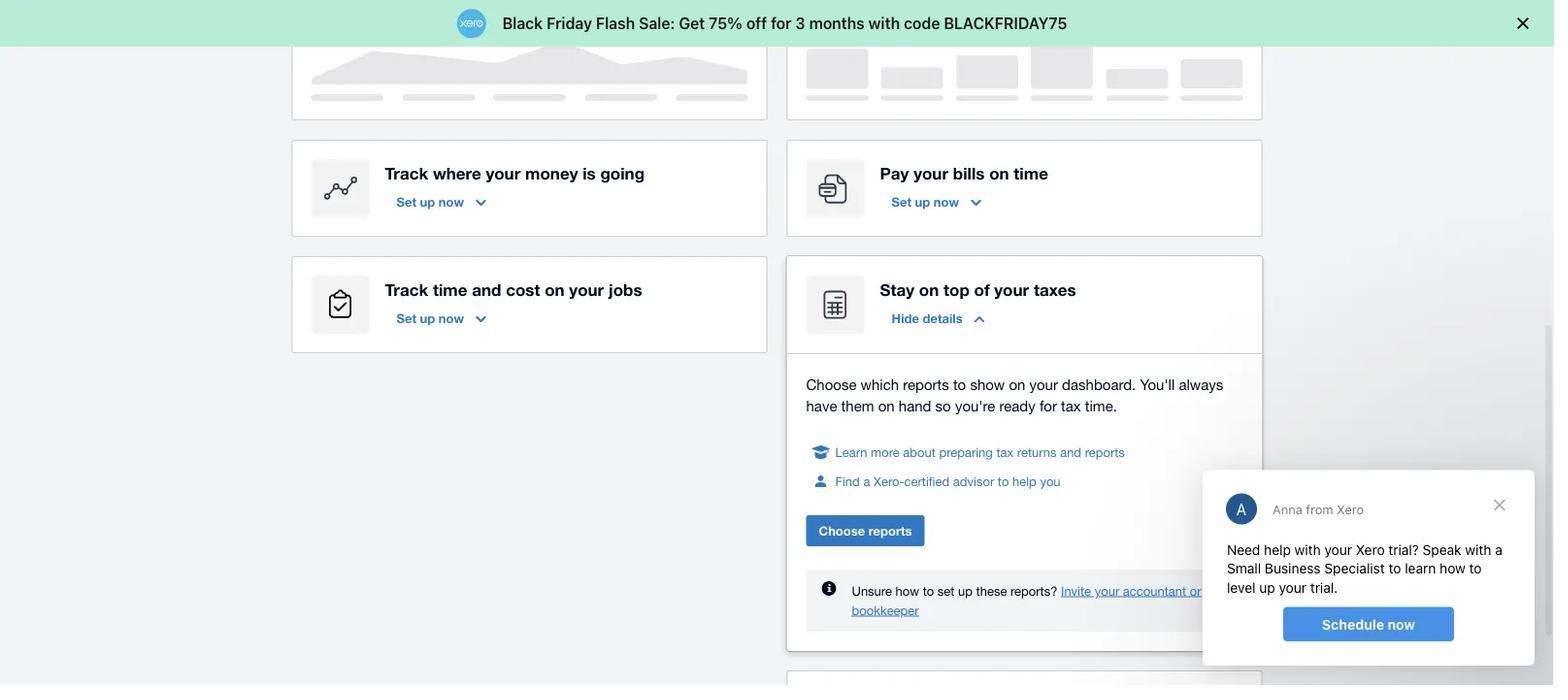 Task type: vqa. For each thing, say whether or not it's contained in the screenshot.
"Hide details"
yes



Task type: locate. For each thing, give the bounding box(es) containing it.
set up now button down the pay your bills on time on the right top of the page
[[880, 187, 994, 218]]

1 vertical spatial time
[[433, 280, 468, 299]]

on right bills
[[990, 163, 1010, 183]]

0 vertical spatial reports
[[903, 376, 949, 393]]

you
[[1040, 474, 1061, 489]]

invoices preview bar graph image
[[807, 42, 1244, 101]]

0 vertical spatial choose
[[807, 376, 857, 393]]

taxes
[[1034, 280, 1077, 299]]

xero-
[[874, 474, 905, 489]]

time
[[1014, 163, 1049, 183], [433, 280, 468, 299]]

set up now down track time and cost on your jobs on the top left of page
[[397, 311, 464, 326]]

track where your money is going
[[385, 163, 645, 183]]

set up now
[[397, 194, 464, 209], [892, 194, 960, 209], [397, 311, 464, 326]]

find
[[836, 474, 860, 489]]

unsure
[[852, 584, 892, 599]]

0 vertical spatial track
[[385, 163, 428, 183]]

on left top
[[919, 280, 939, 299]]

track for track where your money is going
[[385, 163, 428, 183]]

invite your accountant or bookkeeper
[[852, 584, 1202, 618]]

set up now button
[[385, 187, 498, 218], [880, 187, 994, 218], [385, 303, 498, 334]]

pay
[[880, 163, 909, 183]]

tax right for
[[1062, 397, 1081, 414]]

now for time
[[439, 311, 464, 326]]

more
[[871, 445, 900, 460]]

top
[[944, 280, 970, 299]]

your up for
[[1030, 376, 1058, 393]]

a
[[864, 474, 870, 489]]

0 vertical spatial to
[[954, 376, 966, 393]]

and
[[472, 280, 502, 299], [1061, 445, 1082, 460]]

0 horizontal spatial time
[[433, 280, 468, 299]]

reports down xero-
[[869, 524, 912, 539]]

to
[[954, 376, 966, 393], [998, 474, 1009, 489], [923, 584, 934, 599]]

learn more about preparing tax returns and reports link
[[836, 443, 1125, 462]]

set for track where your money is going
[[397, 194, 417, 209]]

bookkeeper
[[852, 603, 919, 618]]

you're
[[955, 397, 996, 414]]

1 vertical spatial tax
[[997, 445, 1014, 460]]

set up now down where
[[397, 194, 464, 209]]

where
[[433, 163, 481, 183]]

up down the pay your bills on time on the right top of the page
[[915, 194, 931, 209]]

choose inside button
[[819, 524, 865, 539]]

tax left "returns"
[[997, 445, 1014, 460]]

set up now button for where
[[385, 187, 498, 218]]

invite your accountant or bookkeeper link
[[852, 584, 1202, 618]]

1 vertical spatial to
[[998, 474, 1009, 489]]

to inside "choose which reports to show on your dashboard. you'll always have them on hand so you're ready for tax time."
[[954, 376, 966, 393]]

to up you're
[[954, 376, 966, 393]]

to left the 'help'
[[998, 474, 1009, 489]]

stay
[[880, 280, 915, 299]]

stay on top of your taxes
[[880, 280, 1077, 299]]

and right "returns"
[[1061, 445, 1082, 460]]

up
[[420, 194, 435, 209], [915, 194, 931, 209], [420, 311, 435, 326], [959, 584, 973, 599]]

jobs
[[609, 280, 642, 299]]

now down where
[[439, 194, 464, 209]]

up down where
[[420, 194, 435, 209]]

set right projects icon
[[397, 311, 417, 326]]

projects icon image
[[311, 276, 370, 334]]

or
[[1190, 584, 1202, 599]]

set for pay your bills on time
[[892, 194, 912, 209]]

now for your
[[934, 194, 960, 209]]

on up ready
[[1009, 376, 1026, 393]]

1 track from the top
[[385, 163, 428, 183]]

your
[[486, 163, 521, 183], [914, 163, 949, 183], [569, 280, 604, 299], [995, 280, 1030, 299], [1030, 376, 1058, 393], [1095, 584, 1120, 599]]

choose for choose reports
[[819, 524, 865, 539]]

learn more about preparing tax returns and reports
[[836, 445, 1125, 460]]

time left cost
[[433, 280, 468, 299]]

choose which reports to show on your dashboard. you'll always have them on hand so you're ready for tax time.
[[807, 376, 1224, 414]]

up right set
[[959, 584, 973, 599]]

track money icon image
[[311, 159, 370, 218]]

reports inside learn more about preparing tax returns and reports link
[[1085, 445, 1125, 460]]

these
[[977, 584, 1007, 599]]

your right invite
[[1095, 584, 1120, 599]]

set down pay
[[892, 194, 912, 209]]

0 vertical spatial and
[[472, 280, 502, 299]]

time right bills
[[1014, 163, 1049, 183]]

now
[[439, 194, 464, 209], [934, 194, 960, 209], [439, 311, 464, 326]]

1 vertical spatial track
[[385, 280, 428, 299]]

1 vertical spatial choose
[[819, 524, 865, 539]]

bills icon image
[[807, 159, 865, 218]]

now down the pay your bills on time on the right top of the page
[[934, 194, 960, 209]]

1 horizontal spatial to
[[954, 376, 966, 393]]

2 track from the top
[[385, 280, 428, 299]]

choose
[[807, 376, 857, 393], [819, 524, 865, 539]]

0 vertical spatial time
[[1014, 163, 1049, 183]]

so
[[936, 397, 951, 414]]

choose inside "choose which reports to show on your dashboard. you'll always have them on hand so you're ready for tax time."
[[807, 376, 857, 393]]

choose reports button
[[807, 516, 925, 547]]

set up now button for your
[[880, 187, 994, 218]]

now down track time and cost on your jobs on the top left of page
[[439, 311, 464, 326]]

track left where
[[385, 163, 428, 183]]

you'll
[[1141, 376, 1175, 393]]

dialog
[[0, 0, 1555, 47], [1203, 471, 1535, 666]]

your inside invite your accountant or bookkeeper
[[1095, 584, 1120, 599]]

up for your
[[915, 194, 931, 209]]

have
[[807, 397, 838, 414]]

up right projects icon
[[420, 311, 435, 326]]

set for track time and cost on your jobs
[[397, 311, 417, 326]]

1 horizontal spatial time
[[1014, 163, 1049, 183]]

set up now for time
[[397, 311, 464, 326]]

on right cost
[[545, 280, 565, 299]]

invite
[[1061, 584, 1092, 599]]

time.
[[1086, 397, 1118, 414]]

set up now button down track time and cost on your jobs on the top left of page
[[385, 303, 498, 334]]

and left cost
[[472, 280, 502, 299]]

tax
[[1062, 397, 1081, 414], [997, 445, 1014, 460]]

to left set
[[923, 584, 934, 599]]

on
[[990, 163, 1010, 183], [545, 280, 565, 299], [919, 280, 939, 299], [1009, 376, 1026, 393], [879, 397, 895, 414]]

1 vertical spatial and
[[1061, 445, 1082, 460]]

choose down find
[[819, 524, 865, 539]]

1 horizontal spatial tax
[[1062, 397, 1081, 414]]

set right track money icon
[[397, 194, 417, 209]]

hide details
[[892, 311, 963, 326]]

choose up have
[[807, 376, 857, 393]]

accountant
[[1123, 584, 1187, 599]]

0 vertical spatial tax
[[1062, 397, 1081, 414]]

set up now down pay
[[892, 194, 960, 209]]

your inside "choose which reports to show on your dashboard. you'll always have them on hand so you're ready for tax time."
[[1030, 376, 1058, 393]]

learn
[[836, 445, 868, 460]]

reports inside "choose which reports to show on your dashboard. you'll always have them on hand so you're ready for tax time."
[[903, 376, 949, 393]]

preparing
[[939, 445, 993, 460]]

reports down time.
[[1085, 445, 1125, 460]]

track right projects icon
[[385, 280, 428, 299]]

1 vertical spatial reports
[[1085, 445, 1125, 460]]

reports
[[903, 376, 949, 393], [1085, 445, 1125, 460], [869, 524, 912, 539]]

up for time
[[420, 311, 435, 326]]

your right pay
[[914, 163, 949, 183]]

cost
[[506, 280, 540, 299]]

2 vertical spatial to
[[923, 584, 934, 599]]

2 vertical spatial reports
[[869, 524, 912, 539]]

going
[[601, 163, 645, 183]]

0 horizontal spatial and
[[472, 280, 502, 299]]

reports up hand
[[903, 376, 949, 393]]

set up now button down where
[[385, 187, 498, 218]]

returns
[[1018, 445, 1057, 460]]

track
[[385, 163, 428, 183], [385, 280, 428, 299]]

set up now button for time
[[385, 303, 498, 334]]

set
[[397, 194, 417, 209], [892, 194, 912, 209], [397, 311, 417, 326]]



Task type: describe. For each thing, give the bounding box(es) containing it.
details
[[923, 311, 963, 326]]

1 horizontal spatial and
[[1061, 445, 1082, 460]]

set
[[938, 584, 955, 599]]

reports?
[[1011, 584, 1058, 599]]

bills
[[953, 163, 985, 183]]

set up now for where
[[397, 194, 464, 209]]

0 horizontal spatial tax
[[997, 445, 1014, 460]]

dashboard.
[[1063, 376, 1136, 393]]

advisor
[[953, 474, 995, 489]]

your right of
[[995, 280, 1030, 299]]

find a xero-certified advisor to help you link
[[836, 472, 1061, 491]]

banking preview line graph image
[[311, 42, 748, 101]]

help
[[1013, 474, 1037, 489]]

on down which
[[879, 397, 895, 414]]

them
[[842, 397, 875, 414]]

hand
[[899, 397, 932, 414]]

unsure how to set up these reports?
[[852, 584, 1061, 599]]

about
[[903, 445, 936, 460]]

choose reports
[[819, 524, 912, 539]]

for
[[1040, 397, 1057, 414]]

hide
[[892, 311, 920, 326]]

find a xero-certified advisor to help you
[[836, 474, 1061, 489]]

your left jobs
[[569, 280, 604, 299]]

is
[[583, 163, 596, 183]]

now for where
[[439, 194, 464, 209]]

up for where
[[420, 194, 435, 209]]

taxes icon image
[[807, 276, 865, 334]]

hide details button
[[880, 303, 997, 334]]

set up now for your
[[892, 194, 960, 209]]

ready
[[1000, 397, 1036, 414]]

track time and cost on your jobs
[[385, 280, 642, 299]]

pay your bills on time
[[880, 163, 1049, 183]]

your right where
[[486, 163, 521, 183]]

which
[[861, 376, 899, 393]]

of
[[975, 280, 990, 299]]

track for track time and cost on your jobs
[[385, 280, 428, 299]]

reports inside choose reports button
[[869, 524, 912, 539]]

1 vertical spatial dialog
[[1203, 471, 1535, 666]]

choose for choose which reports to show on your dashboard. you'll always have them on hand so you're ready for tax time.
[[807, 376, 857, 393]]

0 horizontal spatial to
[[923, 584, 934, 599]]

2 horizontal spatial to
[[998, 474, 1009, 489]]

how
[[896, 584, 920, 599]]

always
[[1179, 376, 1224, 393]]

certified
[[905, 474, 950, 489]]

show
[[971, 376, 1005, 393]]

money
[[525, 163, 578, 183]]

0 vertical spatial dialog
[[0, 0, 1555, 47]]

tax inside "choose which reports to show on your dashboard. you'll always have them on hand so you're ready for tax time."
[[1062, 397, 1081, 414]]



